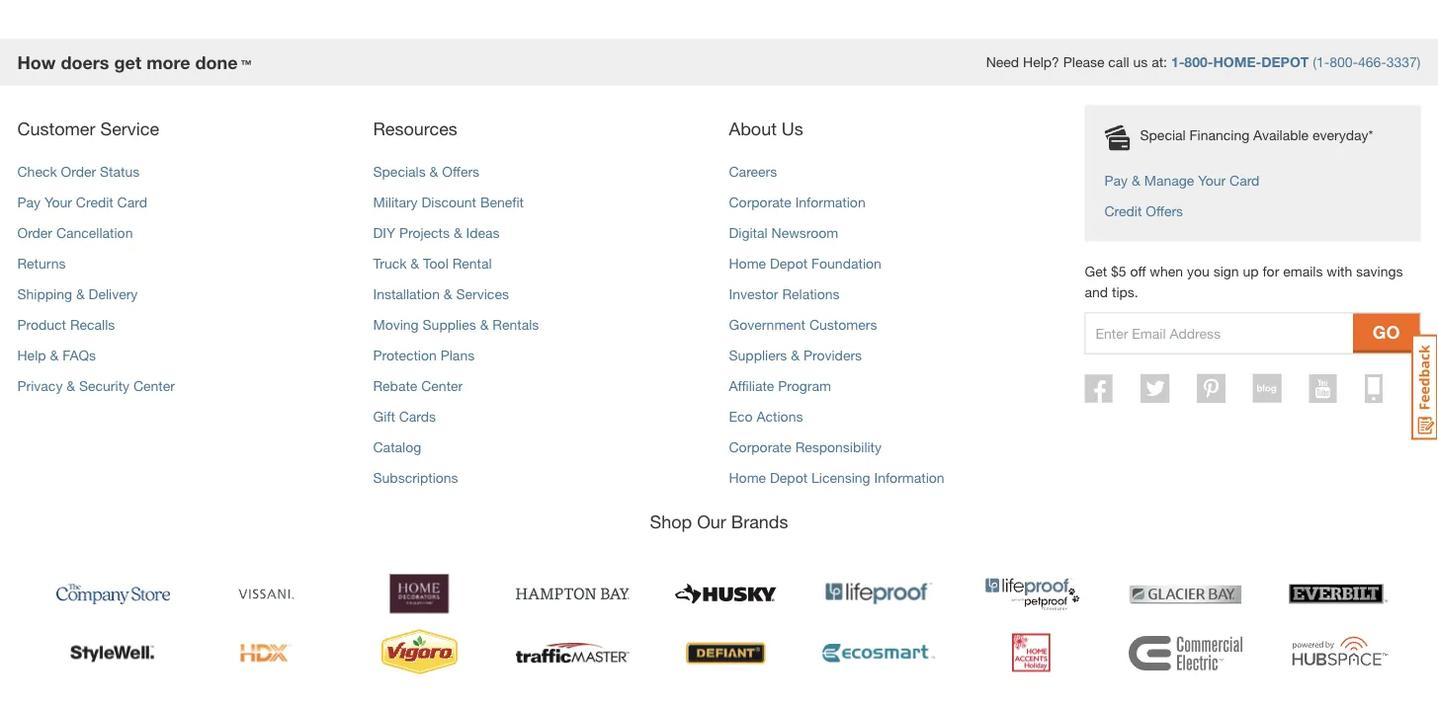 Task type: describe. For each thing, give the bounding box(es) containing it.
home depot on youtube image
[[1309, 374, 1338, 404]]

rental
[[452, 256, 492, 272]]

lifeproof flooring image
[[822, 570, 936, 619]]

2 800- from the left
[[1330, 54, 1358, 70]]

go button
[[1353, 314, 1420, 350]]

vigoro image
[[363, 629, 476, 679]]

how doers get more done ™
[[17, 51, 252, 73]]

vissani image
[[210, 570, 323, 619]]

order cancellation
[[17, 225, 133, 241]]

home depot mobile apps image
[[1365, 374, 1383, 404]]

tool
[[423, 256, 449, 272]]

check
[[17, 164, 57, 180]]

suppliers
[[729, 347, 787, 364]]

providers
[[804, 347, 862, 364]]

& for truck & tool rental
[[411, 256, 419, 272]]

0 horizontal spatial credit
[[76, 194, 113, 211]]

installation
[[373, 286, 440, 303]]

cancellation
[[56, 225, 133, 241]]

home decorators collection image
[[363, 570, 476, 619]]

actions
[[757, 409, 803, 425]]

defiant image
[[669, 629, 783, 679]]

up
[[1243, 263, 1259, 280]]

shipping & delivery link
[[17, 286, 138, 303]]

product recalls link
[[17, 317, 115, 333]]

us
[[1133, 54, 1148, 70]]

diy projects & ideas link
[[373, 225, 500, 241]]

privacy & security center link
[[17, 378, 175, 394]]

corporate for corporate responsibility
[[729, 439, 792, 456]]

depot
[[1262, 54, 1309, 70]]

0 vertical spatial order
[[61, 164, 96, 180]]

military discount benefit
[[373, 194, 524, 211]]

the company store image
[[56, 570, 170, 619]]

order cancellation link
[[17, 225, 133, 241]]

brands
[[731, 511, 788, 532]]

home depot on facebook image
[[1085, 374, 1113, 404]]

catalog link
[[373, 439, 421, 456]]

pay your credit card link
[[17, 194, 147, 211]]

sign
[[1214, 263, 1239, 280]]

corporate for corporate information
[[729, 194, 792, 211]]

our
[[697, 511, 726, 532]]

corporate information link
[[729, 194, 866, 211]]

& down services
[[480, 317, 489, 333]]

home depot licensing information link
[[729, 470, 945, 486]]

services
[[456, 286, 509, 303]]

get $5 off when you sign up for emails with savings and tips.
[[1085, 263, 1403, 301]]

& left ideas
[[454, 225, 462, 241]]

& for installation & services
[[444, 286, 452, 303]]

protection plans
[[373, 347, 475, 364]]

affiliate program link
[[729, 378, 831, 394]]

special financing available everyday*
[[1140, 127, 1374, 143]]

husky image
[[669, 570, 783, 619]]

at:
[[1152, 54, 1167, 70]]

suppliers & providers
[[729, 347, 862, 364]]

careers
[[729, 164, 777, 180]]

benefit
[[480, 194, 524, 211]]

stylewell image
[[56, 629, 170, 679]]

newsroom
[[772, 225, 839, 241]]

investor relations
[[729, 286, 840, 303]]

investor
[[729, 286, 779, 303]]

digital
[[729, 225, 768, 241]]

1 horizontal spatial your
[[1198, 173, 1226, 189]]

government
[[729, 317, 806, 333]]

and
[[1085, 284, 1108, 301]]

rebate center link
[[373, 378, 463, 394]]

& for privacy & security center
[[66, 378, 75, 394]]

moving supplies & rentals link
[[373, 317, 539, 333]]

plans
[[441, 347, 475, 364]]

about
[[729, 118, 777, 139]]

pay for pay your credit card
[[17, 194, 41, 211]]

shipping & delivery
[[17, 286, 138, 303]]

1 horizontal spatial credit
[[1105, 203, 1142, 219]]

gift
[[373, 409, 395, 425]]

diy
[[373, 225, 395, 241]]

eco
[[729, 409, 753, 425]]

depot for licensing
[[770, 470, 808, 486]]

returns
[[17, 256, 66, 272]]

0 horizontal spatial your
[[44, 194, 72, 211]]

protection plans link
[[373, 347, 475, 364]]

1 vertical spatial information
[[874, 470, 945, 486]]

moving
[[373, 317, 419, 333]]

corporate responsibility link
[[729, 439, 882, 456]]

home accents holiday image
[[976, 629, 1089, 679]]

ecosmart image
[[822, 629, 936, 679]]

manage
[[1144, 173, 1194, 189]]

& for help & faqs
[[50, 347, 59, 364]]

military discount benefit link
[[373, 194, 524, 211]]

digital newsroom
[[729, 225, 839, 241]]

truck & tool rental
[[373, 256, 492, 272]]

please
[[1063, 54, 1105, 70]]

home-
[[1213, 54, 1262, 70]]

government customers
[[729, 317, 877, 333]]

feedback link image
[[1412, 334, 1438, 441]]

shop our brands
[[650, 511, 788, 532]]

specials & offers link
[[373, 164, 480, 180]]

eco actions link
[[729, 409, 803, 425]]

everbilt image
[[1282, 570, 1396, 619]]

privacy & security center
[[17, 378, 175, 394]]

hubspace smart home image
[[1282, 629, 1396, 679]]

recalls
[[70, 317, 115, 333]]

off
[[1130, 263, 1146, 280]]

corporate responsibility
[[729, 439, 882, 456]]



Task type: locate. For each thing, give the bounding box(es) containing it.
installation & services link
[[373, 286, 509, 303]]

privacy
[[17, 378, 63, 394]]

credit up cancellation
[[76, 194, 113, 211]]

home depot foundation
[[729, 256, 882, 272]]

get
[[1085, 263, 1107, 280]]

center right security
[[133, 378, 175, 394]]

information
[[795, 194, 866, 211], [874, 470, 945, 486]]

hampton bay image
[[516, 570, 630, 619]]

catalog
[[373, 439, 421, 456]]

projects
[[399, 225, 450, 241]]

status
[[100, 164, 140, 180]]

how
[[17, 51, 56, 73]]

1 horizontal spatial information
[[874, 470, 945, 486]]

order up pay your credit card link
[[61, 164, 96, 180]]

home for home depot licensing information
[[729, 470, 766, 486]]

ideas
[[466, 225, 500, 241]]

& for shipping & delivery
[[76, 286, 85, 303]]

1 vertical spatial depot
[[770, 470, 808, 486]]

product recalls
[[17, 317, 115, 333]]

2 corporate from the top
[[729, 439, 792, 456]]

everyday*
[[1313, 127, 1374, 143]]

home depot blog image
[[1253, 374, 1282, 404]]

order up returns
[[17, 225, 52, 241]]

your up order cancellation 'link'
[[44, 194, 72, 211]]

0 vertical spatial information
[[795, 194, 866, 211]]

home depot licensing information
[[729, 470, 945, 486]]

glacier bay image
[[1129, 570, 1243, 619]]

depot for foundation
[[770, 256, 808, 272]]

0 horizontal spatial 800-
[[1185, 54, 1213, 70]]

1-
[[1171, 54, 1185, 70]]

1 horizontal spatial 800-
[[1330, 54, 1358, 70]]

800- right at:
[[1185, 54, 1213, 70]]

hdx image
[[210, 629, 323, 679]]

card down special financing available everyday*
[[1230, 173, 1260, 189]]

home depot foundation link
[[729, 256, 882, 272]]

1 horizontal spatial pay
[[1105, 173, 1128, 189]]

product
[[17, 317, 66, 333]]

check order status
[[17, 164, 140, 180]]

truck
[[373, 256, 407, 272]]

offers down manage
[[1146, 203, 1183, 219]]

& up credit offers link
[[1132, 173, 1141, 189]]

0 horizontal spatial card
[[117, 194, 147, 211]]

lifeproof with petproof technology carpet image
[[976, 570, 1089, 619]]

1 800- from the left
[[1185, 54, 1213, 70]]

card
[[1230, 173, 1260, 189], [117, 194, 147, 211]]

home depot on twitter image
[[1141, 374, 1170, 404]]

when
[[1150, 263, 1183, 280]]

depot
[[770, 256, 808, 272], [770, 470, 808, 486]]

& for suppliers & providers
[[791, 347, 800, 364]]

800- right depot
[[1330, 54, 1358, 70]]

gift cards
[[373, 409, 436, 425]]

&
[[430, 164, 438, 180], [1132, 173, 1141, 189], [454, 225, 462, 241], [411, 256, 419, 272], [76, 286, 85, 303], [444, 286, 452, 303], [480, 317, 489, 333], [50, 347, 59, 364], [791, 347, 800, 364], [66, 378, 75, 394]]

0 horizontal spatial information
[[795, 194, 866, 211]]

home for home depot foundation
[[729, 256, 766, 272]]

rentals
[[493, 317, 539, 333]]

corporate information
[[729, 194, 866, 211]]

1 vertical spatial pay
[[17, 194, 41, 211]]

discount
[[422, 194, 476, 211]]

1 horizontal spatial order
[[61, 164, 96, 180]]

special
[[1140, 127, 1186, 143]]

1 horizontal spatial card
[[1230, 173, 1260, 189]]

corporate down careers
[[729, 194, 792, 211]]

card down status on the top left of the page
[[117, 194, 147, 211]]

about us
[[729, 118, 804, 139]]

credit offers
[[1105, 203, 1183, 219]]

depot up investor relations link
[[770, 256, 808, 272]]

pay up credit offers
[[1105, 173, 1128, 189]]

& for specials & offers
[[430, 164, 438, 180]]

affiliate
[[729, 378, 774, 394]]

protection
[[373, 347, 437, 364]]

1 horizontal spatial center
[[421, 378, 463, 394]]

& up military discount benefit
[[430, 164, 438, 180]]

pay for pay & manage your card
[[1105, 173, 1128, 189]]

specials
[[373, 164, 426, 180]]

1 vertical spatial your
[[44, 194, 72, 211]]

0 vertical spatial corporate
[[729, 194, 792, 211]]

information right licensing
[[874, 470, 945, 486]]

shop
[[650, 511, 692, 532]]

center down plans
[[421, 378, 463, 394]]

done
[[195, 51, 238, 73]]

1 home from the top
[[729, 256, 766, 272]]

customer service
[[17, 118, 159, 139]]

™
[[241, 58, 252, 71]]

2 depot from the top
[[770, 470, 808, 486]]

pay & manage your card link
[[1105, 173, 1260, 189]]

you
[[1187, 263, 1210, 280]]

responsibility
[[795, 439, 882, 456]]

subscriptions link
[[373, 470, 458, 486]]

foundation
[[812, 256, 882, 272]]

credit offers link
[[1105, 203, 1183, 219]]

commercial electric image
[[1129, 629, 1243, 679]]

466-
[[1358, 54, 1387, 70]]

1 center from the left
[[133, 378, 175, 394]]

pay your credit card
[[17, 194, 147, 211]]

doers
[[61, 51, 109, 73]]

1 vertical spatial card
[[117, 194, 147, 211]]

(1-
[[1313, 54, 1330, 70]]

home up "brands"
[[729, 470, 766, 486]]

0 vertical spatial depot
[[770, 256, 808, 272]]

military
[[373, 194, 418, 211]]

affiliate program
[[729, 378, 831, 394]]

savings
[[1356, 263, 1403, 280]]

licensing
[[812, 470, 871, 486]]

1 depot from the top
[[770, 256, 808, 272]]

& left "tool"
[[411, 256, 419, 272]]

your right manage
[[1198, 173, 1226, 189]]

0 horizontal spatial center
[[133, 378, 175, 394]]

truck & tool rental link
[[373, 256, 492, 272]]

$5
[[1111, 263, 1126, 280]]

0 vertical spatial your
[[1198, 173, 1226, 189]]

cards
[[399, 409, 436, 425]]

& up supplies
[[444, 286, 452, 303]]

investor relations link
[[729, 286, 840, 303]]

0 vertical spatial home
[[729, 256, 766, 272]]

2 home from the top
[[729, 470, 766, 486]]

security
[[79, 378, 130, 394]]

1 corporate from the top
[[729, 194, 792, 211]]

rebate center
[[373, 378, 463, 394]]

& right the help
[[50, 347, 59, 364]]

need help? please call us at: 1-800-home-depot (1-800-466-3337)
[[986, 54, 1421, 70]]

& down the government customers
[[791, 347, 800, 364]]

emails
[[1283, 263, 1323, 280]]

help & faqs link
[[17, 347, 96, 364]]

order
[[61, 164, 96, 180], [17, 225, 52, 241]]

supplies
[[423, 317, 476, 333]]

& left delivery
[[76, 286, 85, 303]]

eco actions
[[729, 409, 803, 425]]

home depot on pintrest image
[[1197, 374, 1226, 404]]

call
[[1109, 54, 1130, 70]]

1 horizontal spatial offers
[[1146, 203, 1183, 219]]

customers
[[810, 317, 877, 333]]

1 vertical spatial home
[[729, 470, 766, 486]]

help & faqs
[[17, 347, 96, 364]]

credit up $5
[[1105, 203, 1142, 219]]

careers link
[[729, 164, 777, 180]]

depot down corporate responsibility link
[[770, 470, 808, 486]]

credit
[[76, 194, 113, 211], [1105, 203, 1142, 219]]

home down "digital"
[[729, 256, 766, 272]]

& for pay & manage your card
[[1132, 173, 1141, 189]]

offers
[[442, 164, 480, 180], [1146, 203, 1183, 219]]

0 vertical spatial card
[[1230, 173, 1260, 189]]

us
[[782, 118, 804, 139]]

pay & manage your card
[[1105, 173, 1260, 189]]

corporate down eco actions link
[[729, 439, 792, 456]]

check order status link
[[17, 164, 140, 180]]

Enter Email Address email field
[[1086, 314, 1353, 353]]

information up the newsroom
[[795, 194, 866, 211]]

service
[[100, 118, 159, 139]]

0 horizontal spatial order
[[17, 225, 52, 241]]

1 vertical spatial order
[[17, 225, 52, 241]]

tips.
[[1112, 284, 1139, 301]]

0 horizontal spatial pay
[[17, 194, 41, 211]]

2 center from the left
[[421, 378, 463, 394]]

pay down check
[[17, 194, 41, 211]]

0 horizontal spatial offers
[[442, 164, 480, 180]]

digital newsroom link
[[729, 225, 839, 241]]

& right privacy
[[66, 378, 75, 394]]

1 vertical spatial offers
[[1146, 203, 1183, 219]]

1 vertical spatial corporate
[[729, 439, 792, 456]]

offers up discount
[[442, 164, 480, 180]]

trafficmaster image
[[516, 629, 630, 679]]

0 vertical spatial offers
[[442, 164, 480, 180]]

0 vertical spatial pay
[[1105, 173, 1128, 189]]

installation & services
[[373, 286, 509, 303]]



Task type: vqa. For each thing, say whether or not it's contained in the screenshot.
$ 1149 . 00 Save $ 351 . 00 ( 31 %)
no



